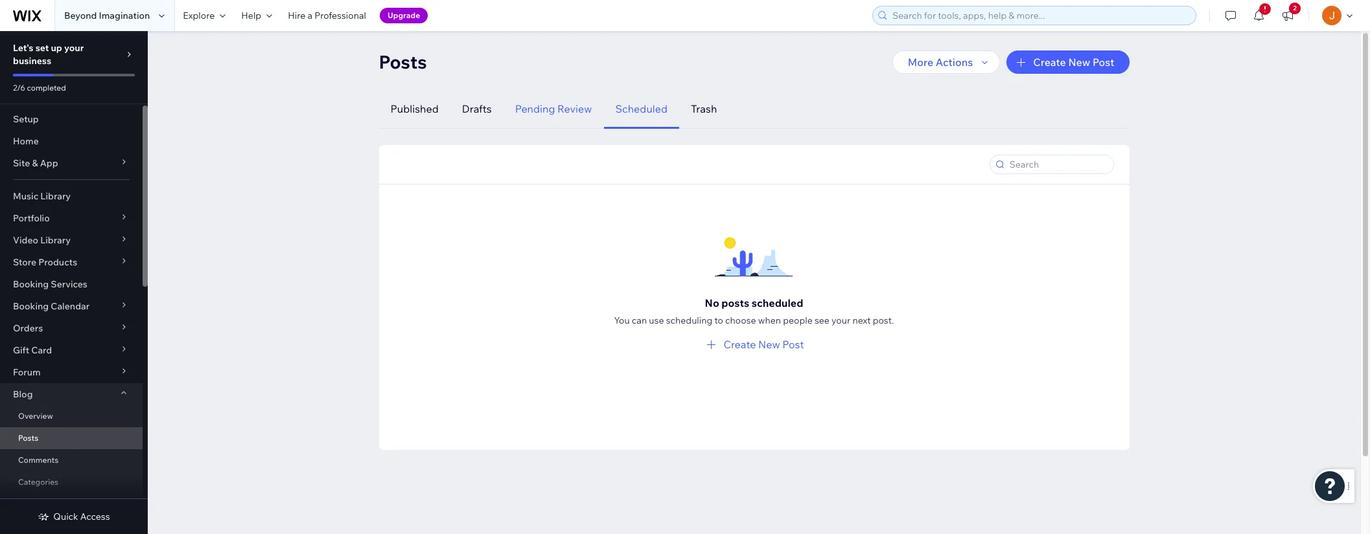 Task type: vqa. For each thing, say whether or not it's contained in the screenshot.
expert.
no



Task type: locate. For each thing, give the bounding box(es) containing it.
store
[[13, 257, 36, 268]]

people
[[783, 315, 813, 327]]

1 vertical spatial create
[[724, 338, 756, 351]]

create down the search for tools, apps, help & more... field
[[1033, 56, 1066, 69]]

posts down upgrade "button"
[[379, 51, 427, 73]]

1 horizontal spatial create new post
[[1033, 56, 1115, 69]]

0 horizontal spatial posts
[[18, 434, 38, 443]]

2
[[1293, 4, 1297, 12]]

video
[[13, 235, 38, 246]]

scheduled
[[616, 102, 668, 115]]

new down the search for tools, apps, help & more... field
[[1069, 56, 1091, 69]]

0 vertical spatial your
[[64, 42, 84, 54]]

completed
[[27, 83, 66, 93]]

hire
[[288, 10, 305, 21]]

new down 'when'
[[758, 338, 780, 351]]

booking inside popup button
[[13, 301, 49, 312]]

0 vertical spatial create new post button
[[1007, 51, 1130, 74]]

site & app button
[[0, 152, 143, 174]]

quick
[[53, 511, 78, 523]]

posts
[[722, 297, 750, 310]]

let's
[[13, 42, 33, 54]]

1 vertical spatial booking
[[13, 301, 49, 312]]

1 horizontal spatial new
[[1069, 56, 1091, 69]]

set
[[35, 42, 49, 54]]

pending
[[515, 102, 555, 115]]

booking services link
[[0, 274, 143, 296]]

&
[[32, 158, 38, 169]]

next
[[853, 315, 871, 327]]

0 horizontal spatial post
[[783, 338, 804, 351]]

0 horizontal spatial create new post
[[724, 338, 804, 351]]

booking up orders
[[13, 301, 49, 312]]

portfolio
[[13, 213, 50, 224]]

create new post down 'when'
[[724, 338, 804, 351]]

1 vertical spatial library
[[40, 235, 71, 246]]

0 vertical spatial create new post
[[1033, 56, 1115, 69]]

overview
[[18, 412, 53, 421]]

let's set up your business
[[13, 42, 84, 67]]

post
[[1093, 56, 1115, 69], [783, 338, 804, 351]]

quick access
[[53, 511, 110, 523]]

site
[[13, 158, 30, 169]]

0 horizontal spatial your
[[64, 42, 84, 54]]

2/6 completed
[[13, 83, 66, 93]]

1 vertical spatial post
[[783, 338, 804, 351]]

0 vertical spatial create
[[1033, 56, 1066, 69]]

0 horizontal spatial create
[[724, 338, 756, 351]]

more actions button
[[892, 51, 1000, 74]]

posts down overview
[[18, 434, 38, 443]]

0 vertical spatial new
[[1069, 56, 1091, 69]]

products
[[38, 257, 77, 268]]

0 vertical spatial post
[[1093, 56, 1115, 69]]

create new post down the search for tools, apps, help & more... field
[[1033, 56, 1115, 69]]

0 vertical spatial booking
[[13, 279, 49, 290]]

create down choose
[[724, 338, 756, 351]]

booking
[[13, 279, 49, 290], [13, 301, 49, 312]]

comments
[[18, 456, 58, 465]]

access
[[80, 511, 110, 523]]

1 horizontal spatial your
[[832, 315, 851, 327]]

a
[[308, 10, 312, 21]]

1 horizontal spatial posts
[[379, 51, 427, 73]]

your inside no posts scheduled you can use scheduling to choose when people see your next post.
[[832, 315, 851, 327]]

your
[[64, 42, 84, 54], [832, 315, 851, 327]]

0 vertical spatial library
[[40, 191, 71, 202]]

0 horizontal spatial new
[[758, 338, 780, 351]]

imagination
[[99, 10, 150, 21]]

1 vertical spatial new
[[758, 338, 780, 351]]

1 vertical spatial create new post button
[[704, 337, 804, 353]]

your right see
[[832, 315, 851, 327]]

library inside dropdown button
[[40, 235, 71, 246]]

help button
[[234, 0, 280, 31]]

video library
[[13, 235, 71, 246]]

categories
[[18, 478, 58, 487]]

1 library from the top
[[40, 191, 71, 202]]

1 vertical spatial create new post
[[724, 338, 804, 351]]

create new post button
[[1007, 51, 1130, 74], [704, 337, 804, 353]]

portfolio button
[[0, 207, 143, 229]]

drafts
[[462, 102, 492, 115]]

1 horizontal spatial create new post button
[[1007, 51, 1130, 74]]

categories link
[[0, 472, 143, 494]]

create new post
[[1033, 56, 1115, 69], [724, 338, 804, 351]]

posts inside sidebar element
[[18, 434, 38, 443]]

1 vertical spatial your
[[832, 315, 851, 327]]

orders
[[13, 323, 43, 334]]

2 booking from the top
[[13, 301, 49, 312]]

scheduled
[[752, 297, 803, 310]]

no posts scheduled you can use scheduling to choose when people see your next post.
[[614, 297, 894, 327]]

new
[[1069, 56, 1091, 69], [758, 338, 780, 351]]

library
[[40, 191, 71, 202], [40, 235, 71, 246]]

booking services
[[13, 279, 87, 290]]

library up products
[[40, 235, 71, 246]]

scheduled button
[[604, 89, 679, 129]]

setup link
[[0, 108, 143, 130]]

no
[[705, 297, 719, 310]]

create new post button down choose
[[704, 337, 804, 353]]

when
[[758, 315, 781, 327]]

1 booking from the top
[[13, 279, 49, 290]]

app
[[40, 158, 58, 169]]

1 vertical spatial posts
[[18, 434, 38, 443]]

posts
[[379, 51, 427, 73], [18, 434, 38, 443]]

calendar
[[51, 301, 90, 312]]

create new post button down the search for tools, apps, help & more... field
[[1007, 51, 1130, 74]]

pending review
[[515, 102, 592, 115]]

create
[[1033, 56, 1066, 69], [724, 338, 756, 351]]

2 library from the top
[[40, 235, 71, 246]]

forum button
[[0, 362, 143, 384]]

library up 'portfolio' popup button
[[40, 191, 71, 202]]

1 horizontal spatial post
[[1093, 56, 1115, 69]]

0 horizontal spatial create new post button
[[704, 337, 804, 353]]

tab list
[[379, 89, 1114, 129]]

booking down store on the left of page
[[13, 279, 49, 290]]

upgrade button
[[380, 8, 428, 23]]

your right up
[[64, 42, 84, 54]]



Task type: describe. For each thing, give the bounding box(es) containing it.
music library
[[13, 191, 71, 202]]

scheduling
[[666, 315, 713, 327]]

business
[[13, 55, 51, 67]]

can
[[632, 315, 647, 327]]

beyond
[[64, 10, 97, 21]]

home link
[[0, 130, 143, 152]]

trash button
[[679, 89, 729, 129]]

choose
[[725, 315, 756, 327]]

2/6
[[13, 83, 25, 93]]

1 horizontal spatial create
[[1033, 56, 1066, 69]]

create new post for leftmost create new post button
[[724, 338, 804, 351]]

create new post for create new post button to the top
[[1033, 56, 1115, 69]]

use
[[649, 315, 664, 327]]

see
[[815, 315, 830, 327]]

beyond imagination
[[64, 10, 150, 21]]

0 vertical spatial posts
[[379, 51, 427, 73]]

comments link
[[0, 450, 143, 472]]

site & app
[[13, 158, 58, 169]]

you
[[614, 315, 630, 327]]

overview link
[[0, 406, 143, 428]]

trash
[[691, 102, 717, 115]]

sidebar element
[[0, 31, 148, 535]]

blog
[[13, 389, 33, 401]]

new for create new post button to the top
[[1069, 56, 1091, 69]]

gift card
[[13, 345, 52, 357]]

review
[[558, 102, 592, 115]]

home
[[13, 135, 39, 147]]

store products
[[13, 257, 77, 268]]

published
[[391, 102, 439, 115]]

blog button
[[0, 384, 143, 406]]

gift card button
[[0, 340, 143, 362]]

explore
[[183, 10, 215, 21]]

booking calendar
[[13, 301, 90, 312]]

library for music library
[[40, 191, 71, 202]]

upgrade
[[388, 10, 420, 20]]

more actions
[[908, 56, 973, 69]]

published button
[[379, 89, 450, 129]]

library for video library
[[40, 235, 71, 246]]

posts link
[[0, 428, 143, 450]]

gift
[[13, 345, 29, 357]]

setup
[[13, 113, 39, 125]]

actions
[[936, 56, 973, 69]]

music
[[13, 191, 38, 202]]

hire a professional link
[[280, 0, 374, 31]]

post.
[[873, 315, 894, 327]]

more
[[908, 56, 934, 69]]

services
[[51, 279, 87, 290]]

music library link
[[0, 185, 143, 207]]

card
[[31, 345, 52, 357]]

Search field
[[1006, 156, 1109, 174]]

drafts button
[[450, 89, 503, 129]]

Search for tools, apps, help & more... field
[[889, 6, 1192, 25]]

booking for booking services
[[13, 279, 49, 290]]

up
[[51, 42, 62, 54]]

tab list containing published
[[379, 89, 1114, 129]]

help
[[241, 10, 261, 21]]

new for leftmost create new post button
[[758, 338, 780, 351]]

forum
[[13, 367, 41, 379]]

orders button
[[0, 318, 143, 340]]

booking calendar button
[[0, 296, 143, 318]]

video library button
[[0, 229, 143, 252]]

2 button
[[1274, 0, 1302, 31]]

pending review button
[[503, 89, 604, 129]]

quick access button
[[38, 511, 110, 523]]

your inside let's set up your business
[[64, 42, 84, 54]]

hire a professional
[[288, 10, 366, 21]]

booking for booking calendar
[[13, 301, 49, 312]]

store products button
[[0, 252, 143, 274]]

to
[[715, 315, 723, 327]]

professional
[[314, 10, 366, 21]]



